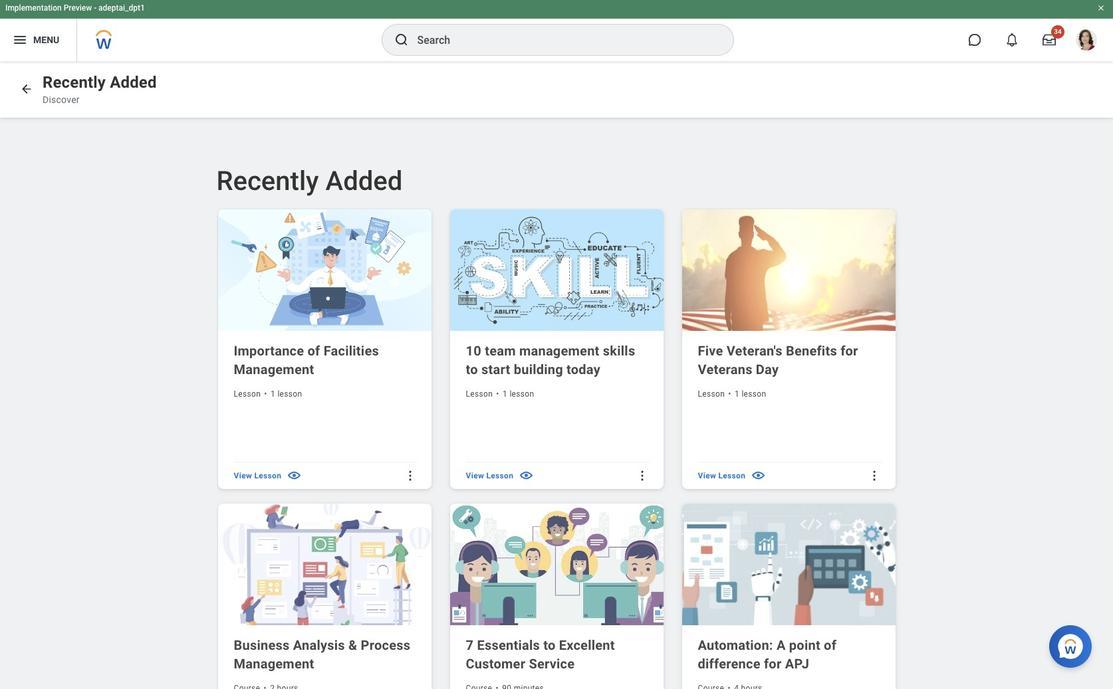 Task type: vqa. For each thing, say whether or not it's contained in the screenshot.
1st Effective: 10/23/2023 from the bottom of the Item List element
no



Task type: locate. For each thing, give the bounding box(es) containing it.
lesson down building
[[510, 390, 534, 399]]

1 vertical spatial recently
[[216, 166, 319, 197]]

close environment banner image
[[1097, 4, 1105, 12]]

3 lesson from the left
[[742, 390, 766, 399]]

1 view lesson from the left
[[234, 471, 281, 481]]

1 horizontal spatial to
[[543, 638, 556, 654]]

0 vertical spatial recently
[[43, 73, 106, 92]]

recently
[[43, 73, 106, 92], [216, 166, 319, 197]]

essentials
[[477, 638, 540, 654]]

2 horizontal spatial view
[[698, 471, 716, 481]]

1 lesson
[[271, 390, 302, 399], [503, 390, 534, 399], [735, 390, 766, 399]]

2 lesson from the left
[[510, 390, 534, 399]]

2 1 from the left
[[503, 390, 507, 399]]

2 view lesson from the left
[[466, 471, 513, 481]]

of
[[308, 343, 320, 359], [824, 638, 837, 654]]

1 vertical spatial management
[[234, 656, 314, 672]]

arrow left image
[[20, 82, 33, 96]]

3 view lesson from the left
[[698, 471, 746, 481]]

0 horizontal spatial 1 lesson
[[271, 390, 302, 399]]

lesson down day on the bottom right
[[742, 390, 766, 399]]

business
[[234, 638, 290, 654]]

1 1 from the left
[[271, 390, 275, 399]]

1 horizontal spatial 1
[[503, 390, 507, 399]]

0 horizontal spatial for
[[764, 656, 782, 672]]

related actions vertical image
[[635, 469, 649, 483], [867, 469, 881, 483]]

0 horizontal spatial of
[[308, 343, 320, 359]]

notifications large image
[[1005, 33, 1019, 47]]

1 down start
[[503, 390, 507, 399]]

1 horizontal spatial of
[[824, 638, 837, 654]]

2 horizontal spatial lesson
[[742, 390, 766, 399]]

1 down importance
[[271, 390, 275, 399]]

0 horizontal spatial to
[[466, 362, 478, 378]]

added
[[110, 73, 157, 92], [325, 166, 403, 197]]

management inside importance of facilities management
[[234, 362, 314, 378]]

1 view from the left
[[234, 471, 252, 481]]

management
[[519, 343, 600, 359]]

1 vertical spatial to
[[543, 638, 556, 654]]

1 vertical spatial of
[[824, 638, 837, 654]]

customer
[[466, 656, 525, 672]]

0 horizontal spatial added
[[110, 73, 157, 92]]

for inside the five veteran's benefits for veterans day
[[841, 343, 858, 359]]

of right point at the right bottom of page
[[824, 638, 837, 654]]

excellent
[[559, 638, 615, 654]]

of left facilities
[[308, 343, 320, 359]]

34 button
[[1035, 25, 1065, 55]]

10
[[466, 343, 481, 359]]

1 horizontal spatial visible image
[[519, 468, 534, 484]]

1 horizontal spatial view lesson
[[466, 471, 513, 481]]

1 for team
[[503, 390, 507, 399]]

34
[[1054, 28, 1062, 35]]

menu
[[33, 34, 59, 45]]

2 1 lesson from the left
[[503, 390, 534, 399]]

1 horizontal spatial view
[[466, 471, 484, 481]]

visible image
[[287, 468, 302, 484], [519, 468, 534, 484]]

2 visible image from the left
[[519, 468, 534, 484]]

1 visible image from the left
[[287, 468, 302, 484]]

for down a
[[764, 656, 782, 672]]

1 horizontal spatial recently
[[216, 166, 319, 197]]

added inside 'recently added discover'
[[110, 73, 157, 92]]

2 view from the left
[[466, 471, 484, 481]]

7
[[466, 638, 474, 654]]

3 1 lesson from the left
[[735, 390, 766, 399]]

added for recently added
[[325, 166, 403, 197]]

10 team management skills to start building today
[[466, 343, 635, 378]]

business analysis & process management
[[234, 638, 410, 672]]

recently inside 'recently added discover'
[[43, 73, 106, 92]]

1 lesson down importance of facilities management on the left of the page
[[271, 390, 302, 399]]

1 1 lesson from the left
[[271, 390, 302, 399]]

view for five veteran's benefits for veterans day
[[698, 471, 716, 481]]

0 horizontal spatial view lesson
[[234, 471, 281, 481]]

0 horizontal spatial view
[[234, 471, 252, 481]]

2 management from the top
[[234, 656, 314, 672]]

implementation
[[5, 3, 62, 13]]

1 lesson down day on the bottom right
[[735, 390, 766, 399]]

0 horizontal spatial recently
[[43, 73, 106, 92]]

3 view from the left
[[698, 471, 716, 481]]

Search Workday  search field
[[417, 25, 706, 55]]

for
[[841, 343, 858, 359], [764, 656, 782, 672]]

2 horizontal spatial 1 lesson
[[735, 390, 766, 399]]

2 related actions vertical image from the left
[[867, 469, 881, 483]]

1 horizontal spatial for
[[841, 343, 858, 359]]

lesson
[[234, 390, 261, 399], [466, 390, 493, 399], [698, 390, 725, 399], [254, 471, 281, 481], [486, 471, 513, 481], [718, 471, 746, 481]]

1 lesson from the left
[[278, 390, 302, 399]]

view
[[234, 471, 252, 481], [466, 471, 484, 481], [698, 471, 716, 481]]

management down importance
[[234, 362, 314, 378]]

3 1 from the left
[[735, 390, 739, 399]]

recently added discover
[[43, 73, 157, 105]]

lesson
[[278, 390, 302, 399], [510, 390, 534, 399], [742, 390, 766, 399]]

view lesson for five veteran's benefits for veterans day
[[698, 471, 746, 481]]

1 management from the top
[[234, 362, 314, 378]]

for right benefits
[[841, 343, 858, 359]]

to
[[466, 362, 478, 378], [543, 638, 556, 654]]

analysis
[[293, 638, 345, 654]]

of inside importance of facilities management
[[308, 343, 320, 359]]

0 horizontal spatial lesson
[[278, 390, 302, 399]]

2 horizontal spatial view lesson
[[698, 471, 746, 481]]

0 vertical spatial added
[[110, 73, 157, 92]]

1 horizontal spatial added
[[325, 166, 403, 197]]

1 vertical spatial added
[[325, 166, 403, 197]]

business analysis & process management link
[[234, 636, 418, 673]]

to down 10
[[466, 362, 478, 378]]

0 horizontal spatial visible image
[[287, 468, 302, 484]]

1 horizontal spatial related actions vertical image
[[867, 469, 881, 483]]

management down business
[[234, 656, 314, 672]]

veterans
[[698, 362, 752, 378]]

0 horizontal spatial related actions vertical image
[[635, 469, 649, 483]]

lesson for team
[[510, 390, 534, 399]]

0 vertical spatial management
[[234, 362, 314, 378]]

lesson for veteran's
[[742, 390, 766, 399]]

to up service
[[543, 638, 556, 654]]

automation:
[[698, 638, 773, 654]]

1 down veterans
[[735, 390, 739, 399]]

lesson down importance of facilities management on the left of the page
[[278, 390, 302, 399]]

1
[[271, 390, 275, 399], [503, 390, 507, 399], [735, 390, 739, 399]]

1 vertical spatial for
[[764, 656, 782, 672]]

automation: a point of difference for apj
[[698, 638, 837, 672]]

inbox large image
[[1043, 33, 1056, 47]]

to inside 7 essentials to excellent customer service
[[543, 638, 556, 654]]

1 horizontal spatial 1 lesson
[[503, 390, 534, 399]]

2 horizontal spatial 1
[[735, 390, 739, 399]]

importance
[[234, 343, 304, 359]]

view for importance of facilities management
[[234, 471, 252, 481]]

0 horizontal spatial 1
[[271, 390, 275, 399]]

0 vertical spatial to
[[466, 362, 478, 378]]

management
[[234, 362, 314, 378], [234, 656, 314, 672]]

apj
[[785, 656, 809, 672]]

to inside 10 team management skills to start building today
[[466, 362, 478, 378]]

related actions vertical image for five veteran's benefits for veterans day
[[867, 469, 881, 483]]

0 vertical spatial of
[[308, 343, 320, 359]]

team
[[485, 343, 516, 359]]

five
[[698, 343, 723, 359]]

1 horizontal spatial lesson
[[510, 390, 534, 399]]

1 lesson down building
[[503, 390, 534, 399]]

1 related actions vertical image from the left
[[635, 469, 649, 483]]

management inside business analysis & process management
[[234, 656, 314, 672]]

0 vertical spatial for
[[841, 343, 858, 359]]

view lesson
[[234, 471, 281, 481], [466, 471, 513, 481], [698, 471, 746, 481]]

recently for recently added discover
[[43, 73, 106, 92]]



Task type: describe. For each thing, give the bounding box(es) containing it.
difference
[[698, 656, 761, 672]]

process
[[361, 638, 410, 654]]

implementation preview -   adeptai_dpt1
[[5, 3, 145, 13]]

start
[[481, 362, 510, 378]]

building
[[514, 362, 563, 378]]

for inside the automation: a point of difference for apj
[[764, 656, 782, 672]]

1 for of
[[271, 390, 275, 399]]

10 team management skills to start building today link
[[466, 342, 650, 379]]

of inside the automation: a point of difference for apj
[[824, 638, 837, 654]]

view lesson for 10 team management skills to start building today
[[466, 471, 513, 481]]

lesson for of
[[278, 390, 302, 399]]

1 lesson for of
[[271, 390, 302, 399]]

7 essentials to excellent customer service link
[[466, 636, 650, 673]]

view for 10 team management skills to start building today
[[466, 471, 484, 481]]

1 lesson for veteran's
[[735, 390, 766, 399]]

facilities
[[324, 343, 379, 359]]

&
[[348, 638, 357, 654]]

recently for recently added
[[216, 166, 319, 197]]

visible image for 10 team management skills to start building today
[[519, 468, 534, 484]]

importance of facilities management
[[234, 343, 379, 378]]

five veteran's benefits for veterans day link
[[698, 342, 882, 379]]

service
[[529, 656, 575, 672]]

1 lesson for team
[[503, 390, 534, 399]]

related actions vertical image
[[403, 469, 417, 483]]

today
[[567, 362, 600, 378]]

recently added
[[216, 166, 403, 197]]

importance of facilities management link
[[234, 342, 418, 379]]

point
[[789, 638, 820, 654]]

day
[[756, 362, 779, 378]]

related actions vertical image for 10 team management skills to start building today
[[635, 469, 649, 483]]

benefits
[[786, 343, 837, 359]]

search image
[[393, 32, 409, 48]]

a
[[777, 638, 786, 654]]

discover
[[43, 94, 80, 105]]

visible image
[[751, 468, 766, 484]]

view lesson for importance of facilities management
[[234, 471, 281, 481]]

profile logan mcneil image
[[1076, 29, 1097, 53]]

-
[[94, 3, 96, 13]]

adeptai_dpt1
[[98, 3, 145, 13]]

veteran's
[[727, 343, 782, 359]]

automation: a point of difference for apj link
[[698, 636, 882, 673]]

menu button
[[0, 19, 77, 61]]

justify image
[[12, 32, 28, 48]]

added for recently added discover
[[110, 73, 157, 92]]

skills
[[603, 343, 635, 359]]

menu banner
[[0, 0, 1113, 61]]

7 essentials to excellent customer service
[[466, 638, 615, 672]]

five veteran's benefits for veterans day
[[698, 343, 858, 378]]

visible image for importance of facilities management
[[287, 468, 302, 484]]

preview
[[64, 3, 92, 13]]

1 for veteran's
[[735, 390, 739, 399]]



